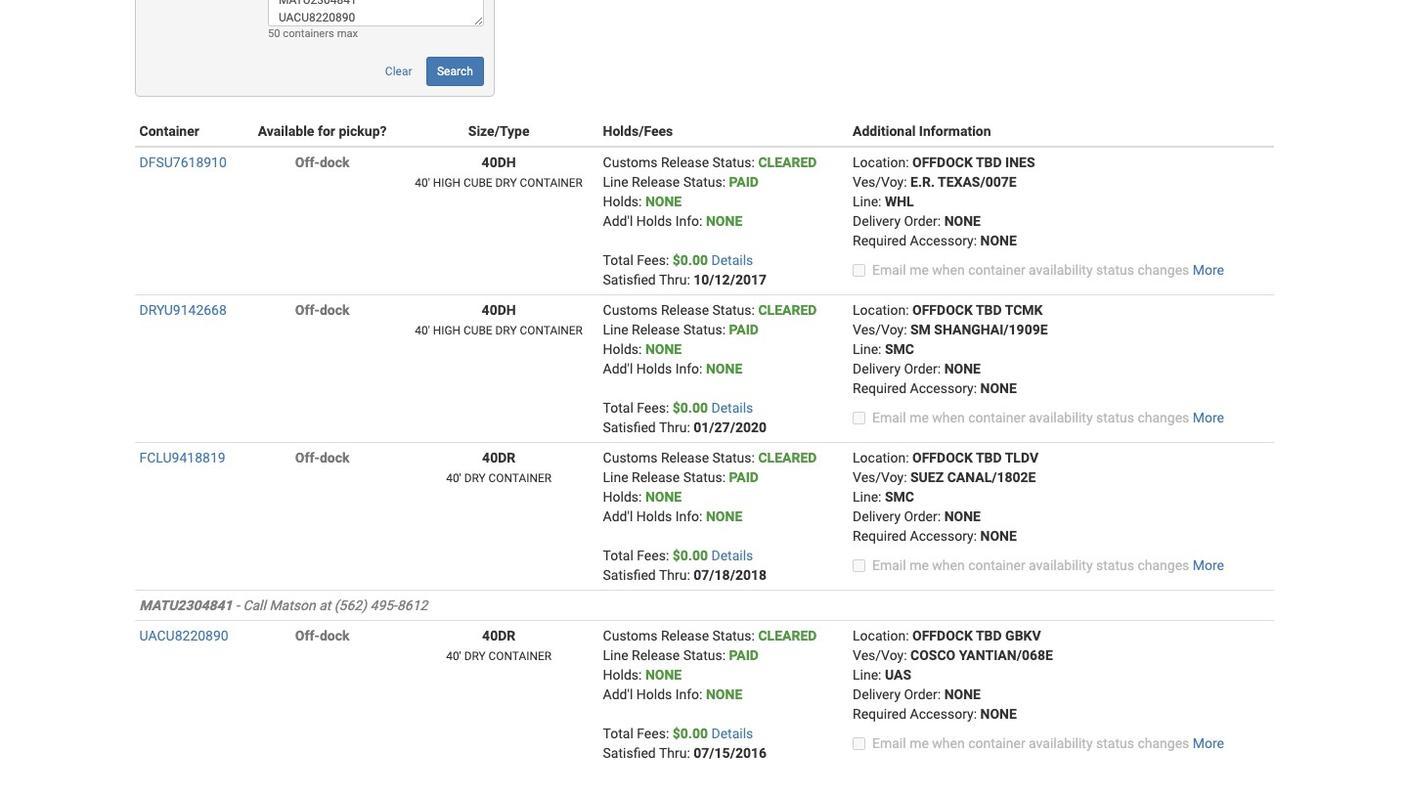 Task type: describe. For each thing, give the bounding box(es) containing it.
clear button
[[375, 57, 423, 86]]

customs for total fees: $0.00 details satisfied thru: 01/27/2020
[[603, 302, 658, 318]]

smc for suez
[[885, 489, 915, 505]]

thru: for 10/12/2017
[[659, 272, 691, 288]]

holds for total fees: $0.00 details satisfied thru: 01/27/2020
[[637, 361, 672, 377]]

thru: for 01/27/2020
[[659, 420, 691, 435]]

available for pickup?
[[258, 123, 387, 139]]

dfsu7618910
[[139, 155, 227, 170]]

size/type
[[468, 123, 530, 139]]

40dh 40' high cube dry container for total fees: $0.00 details satisfied thru: 10/12/2017
[[415, 155, 583, 190]]

order for suez
[[905, 509, 938, 524]]

50 containers max
[[268, 27, 358, 40]]

changes for location : offdock tbd gbkv ves/voy: cosco yantian/068e line: uas delivery order : none required accessory : none
[[1138, 736, 1190, 751]]

cleared for location : offdock tbd tldv ves/voy: suez canal/1802e line: smc delivery order : none required accessory : none
[[759, 450, 817, 466]]

add'l for total fees: $0.00 details satisfied thru: 07/15/2016
[[603, 687, 633, 703]]

order for cosco
[[905, 687, 938, 703]]

availability for location : offdock tbd tcmk ves/voy: sm shanghai/1909e line: smc delivery order : none required accessory : none
[[1029, 410, 1093, 426]]

holds/fees
[[603, 123, 673, 139]]

07/15/2016
[[694, 746, 767, 761]]

matu2304841 - call matson at (562) 495-8612
[[139, 598, 428, 613]]

satisfied for total fees: $0.00 details satisfied thru: 07/18/2018
[[603, 567, 656, 583]]

ves/voy: for suez canal/1802e
[[853, 470, 908, 485]]

total for total fees: $0.00 details satisfied thru: 01/27/2020
[[603, 400, 634, 416]]

495-
[[370, 598, 397, 613]]

location for location : offdock tbd tcmk ves/voy: sm shanghai/1909e line: smc delivery order : none required accessory : none
[[853, 302, 906, 318]]

required for location : offdock tbd tldv ves/voy: suez canal/1802e line: smc delivery order : none required accessory : none
[[853, 528, 907, 544]]

fees: for 07/15/2016
[[637, 726, 670, 742]]

container for location : offdock tbd tldv ves/voy: suez canal/1802e line: smc delivery order : none required accessory : none
[[969, 558, 1026, 573]]

cleared for location : offdock tbd gbkv ves/voy: cosco yantian/068e line: uas delivery order : none required accessory : none
[[759, 628, 817, 644]]

off- for dryu9142668
[[295, 302, 320, 318]]

uas
[[885, 667, 912, 683]]

yantian/068e
[[960, 648, 1054, 663]]

50
[[268, 27, 280, 40]]

ves/voy: for cosco yantian/068e
[[853, 648, 908, 663]]

clear
[[385, 65, 412, 78]]

more for location : offdock tbd ines ves/voy: e.r. texas/007e line: whl delivery order : none required accessory : none
[[1193, 262, 1225, 278]]

07/18/2018
[[694, 567, 767, 583]]

fclu9418819 link
[[139, 450, 226, 466]]

for
[[318, 123, 336, 139]]

container for location : offdock tbd tcmk ves/voy: sm shanghai/1909e line: smc delivery order : none required accessory : none
[[969, 410, 1026, 426]]

me for location : offdock tbd tldv ves/voy: suez canal/1802e line: smc delivery order : none required accessory : none
[[910, 558, 929, 573]]

satisfied for total fees: $0.00 details satisfied thru: 07/15/2016
[[603, 746, 656, 761]]

Number text field
[[268, 0, 484, 26]]

fees: for 01/27/2020
[[637, 400, 670, 416]]

availability for location : offdock tbd gbkv ves/voy: cosco yantian/068e line: uas delivery order : none required accessory : none
[[1029, 736, 1093, 751]]

gbkv
[[1006, 628, 1042, 644]]

40dh for total fees: $0.00 details satisfied thru: 10/12/2017
[[482, 155, 516, 170]]

me for location : offdock tbd gbkv ves/voy: cosco yantian/068e line: uas delivery order : none required accessory : none
[[910, 736, 929, 751]]

sm
[[911, 322, 931, 338]]

line: for cosco yantian/068e
[[853, 667, 882, 683]]

customs for total fees: $0.00 details satisfied thru: 07/15/2016
[[603, 628, 658, 644]]

required for location : offdock tbd tcmk ves/voy: sm shanghai/1909e line: smc delivery order : none required accessory : none
[[853, 381, 907, 396]]

more for location : offdock tbd tldv ves/voy: suez canal/1802e line: smc delivery order : none required accessory : none
[[1193, 558, 1225, 573]]

offdock for suez
[[913, 450, 973, 466]]

10/12/2017
[[694, 272, 767, 288]]

customs release status : cleared line release status : paid holds: none add'l holds info: none for 01/27/2020
[[603, 302, 817, 377]]

status for location : offdock tbd gbkv ves/voy: cosco yantian/068e line: uas delivery order : none required accessory : none
[[1097, 736, 1135, 751]]

location : offdock tbd gbkv ves/voy: cosco yantian/068e line: uas delivery order : none required accessory : none
[[853, 628, 1054, 722]]

containers
[[283, 27, 335, 40]]

customs release status : cleared line release status : paid holds: none add'l holds info: none for 07/18/2018
[[603, 450, 817, 524]]

uacu8220890 link
[[139, 628, 229, 644]]

email for location : offdock tbd ines ves/voy: e.r. texas/007e line: whl delivery order : none required accessory : none
[[873, 262, 907, 278]]

status for location : offdock tbd tldv ves/voy: suez canal/1802e line: smc delivery order : none required accessory : none
[[1097, 558, 1135, 573]]

details for total fees: $0.00 details satisfied thru: 07/15/2016
[[712, 726, 754, 742]]

availability for location : offdock tbd tldv ves/voy: suez canal/1802e line: smc delivery order : none required accessory : none
[[1029, 558, 1093, 573]]

paid for total fees: $0.00 details satisfied thru: 10/12/2017
[[729, 174, 759, 190]]

details for total fees: $0.00 details satisfied thru: 01/27/2020
[[712, 400, 754, 416]]

details link for total fees: $0.00 details satisfied thru: 07/15/2016
[[712, 726, 754, 742]]

delivery for location : offdock tbd tldv ves/voy: suez canal/1802e line: smc delivery order : none required accessory : none
[[853, 509, 901, 524]]

total for total fees: $0.00 details satisfied thru: 10/12/2017
[[603, 252, 634, 268]]

$0.00 for 07/18/2018
[[673, 548, 708, 564]]

when for shanghai/1909e
[[933, 410, 965, 426]]

fclu9418819
[[139, 450, 226, 466]]

more link for location : offdock tbd tcmk ves/voy: sm shanghai/1909e line: smc delivery order : none required accessory : none
[[1193, 410, 1225, 426]]

delivery for location : offdock tbd gbkv ves/voy: cosco yantian/068e line: uas delivery order : none required accessory : none
[[853, 687, 901, 703]]

email me when container availability status changes more for location : offdock tbd gbkv ves/voy: cosco yantian/068e line: uas delivery order : none required accessory : none
[[873, 736, 1225, 751]]

paid for total fees: $0.00 details satisfied thru: 07/15/2016
[[729, 648, 759, 663]]

dock for uacu8220890
[[320, 628, 350, 644]]

ves/voy: for e.r. texas/007e
[[853, 174, 908, 190]]

details for total fees: $0.00 details satisfied thru: 07/18/2018
[[712, 548, 754, 564]]

cleared for location : offdock tbd tcmk ves/voy: sm shanghai/1909e line: smc delivery order : none required accessory : none
[[759, 302, 817, 318]]

changes for location : offdock tbd tcmk ves/voy: sm shanghai/1909e line: smc delivery order : none required accessory : none
[[1138, 410, 1190, 426]]

40' for total fees: $0.00 details satisfied thru: 07/15/2016
[[446, 650, 462, 663]]

location : offdock tbd ines ves/voy: e.r. texas/007e line: whl delivery order : none required accessory : none
[[853, 155, 1036, 249]]

whl
[[885, 194, 915, 209]]

holds for total fees: $0.00 details satisfied thru: 07/15/2016
[[637, 687, 672, 703]]

line for total fees: $0.00 details satisfied thru: 10/12/2017
[[603, 174, 629, 190]]

tldv
[[1006, 450, 1039, 466]]

at
[[319, 598, 331, 613]]

available
[[258, 123, 314, 139]]

location for location : offdock tbd ines ves/voy: e.r. texas/007e line: whl delivery order : none required accessory : none
[[853, 155, 906, 170]]

suez
[[911, 470, 944, 485]]

off-dock for uacu8220890
[[295, 628, 350, 644]]

location for location : offdock tbd gbkv ves/voy: cosco yantian/068e line: uas delivery order : none required accessory : none
[[853, 628, 906, 644]]

off- for dfsu7618910
[[295, 155, 320, 170]]

total fees: $0.00 details satisfied thru: 10/12/2017
[[603, 252, 767, 288]]

dfsu7618910 link
[[139, 155, 227, 170]]

availability for location : offdock tbd ines ves/voy: e.r. texas/007e line: whl delivery order : none required accessory : none
[[1029, 262, 1093, 278]]

more link for location : offdock tbd tldv ves/voy: suez canal/1802e line: smc delivery order : none required accessory : none
[[1193, 558, 1225, 573]]

(562)
[[334, 598, 367, 613]]

total fees: $0.00 details satisfied thru: 01/27/2020
[[603, 400, 767, 435]]

information
[[920, 123, 992, 139]]

40dr 40' dry container for total fees: $0.00 details satisfied thru: 07/15/2016
[[446, 628, 552, 663]]

accessory for sm
[[910, 381, 974, 396]]

max
[[337, 27, 358, 40]]

total fees: $0.00 details satisfied thru: 07/18/2018
[[603, 548, 767, 583]]

off-dock for fclu9418819
[[295, 450, 350, 466]]

pickup?
[[339, 123, 387, 139]]



Task type: vqa. For each thing, say whether or not it's contained in the screenshot.
Add'l associated with Total Fees: $0.00 Details Satisfied Thru: 07/18/2018
yes



Task type: locate. For each thing, give the bounding box(es) containing it.
details up "10/12/2017"
[[712, 252, 754, 268]]

3 ves/voy: from the top
[[853, 470, 908, 485]]

me for location : offdock tbd ines ves/voy: e.r. texas/007e line: whl delivery order : none required accessory : none
[[910, 262, 929, 278]]

when down location : offdock tbd gbkv ves/voy: cosco yantian/068e line: uas delivery order : none required accessory : none
[[933, 736, 965, 751]]

cosco
[[911, 648, 956, 663]]

me up the sm
[[910, 262, 929, 278]]

thru: for 07/15/2016
[[659, 746, 691, 761]]

2 delivery from the top
[[853, 361, 901, 377]]

add'l up total fees: $0.00 details satisfied thru: 01/27/2020
[[603, 361, 633, 377]]

container
[[520, 176, 583, 190], [520, 324, 583, 338], [489, 472, 552, 485], [489, 650, 552, 663]]

accessory down the sm
[[910, 381, 974, 396]]

1 off- from the top
[[295, 155, 320, 170]]

holds up total fees: $0.00 details satisfied thru: 01/27/2020
[[637, 361, 672, 377]]

off- for uacu8220890
[[295, 628, 320, 644]]

delivery inside location : offdock tbd gbkv ves/voy: cosco yantian/068e line: uas delivery order : none required accessory : none
[[853, 687, 901, 703]]

details inside total fees: $0.00 details satisfied thru: 07/18/2018
[[712, 548, 754, 564]]

call
[[243, 598, 266, 613]]

line for total fees: $0.00 details satisfied thru: 07/18/2018
[[603, 470, 629, 485]]

info: for 07/15/2016
[[676, 687, 703, 703]]

40' for total fees: $0.00 details satisfied thru: 07/18/2018
[[446, 472, 462, 485]]

total for total fees: $0.00 details satisfied thru: 07/15/2016
[[603, 726, 634, 742]]

status
[[1097, 262, 1135, 278], [1097, 410, 1135, 426], [1097, 558, 1135, 573], [1097, 736, 1135, 751]]

$0.00 up "07/15/2016"
[[673, 726, 708, 742]]

1 40dr 40' dry container from the top
[[446, 450, 552, 485]]

2 paid from the top
[[729, 322, 759, 338]]

details link up "07/15/2016"
[[712, 726, 754, 742]]

dock
[[320, 155, 350, 170], [320, 302, 350, 318], [320, 450, 350, 466], [320, 628, 350, 644]]

2 when from the top
[[933, 410, 965, 426]]

4 more from the top
[[1193, 736, 1225, 751]]

0 vertical spatial 40dh 40' high cube dry container
[[415, 155, 583, 190]]

cleared for location : offdock tbd ines ves/voy: e.r. texas/007e line: whl delivery order : none required accessory : none
[[759, 155, 817, 170]]

ines
[[1006, 155, 1036, 170]]

when for texas/007e
[[933, 262, 965, 278]]

customs down total fees: $0.00 details satisfied thru: 07/18/2018
[[603, 628, 658, 644]]

paid for total fees: $0.00 details satisfied thru: 01/27/2020
[[729, 322, 759, 338]]

tbd up yantian/068e
[[976, 628, 1003, 644]]

ves/voy: inside location : offdock tbd ines ves/voy: e.r. texas/007e line: whl delivery order : none required accessory : none
[[853, 174, 908, 190]]

thru: for 07/18/2018
[[659, 567, 691, 583]]

4 ves/voy: from the top
[[853, 648, 908, 663]]

customs release status : cleared line release status : paid holds: none add'l holds info: none up total fees: $0.00 details satisfied thru: 07/15/2016
[[603, 628, 817, 703]]

3 add'l from the top
[[603, 509, 633, 524]]

2 40dh from the top
[[482, 302, 516, 318]]

tbd for tcmk
[[976, 302, 1003, 318]]

1 40dh 40' high cube dry container from the top
[[415, 155, 583, 190]]

thru: inside total fees: $0.00 details satisfied thru: 10/12/2017
[[659, 272, 691, 288]]

tbd up canal/1802e
[[976, 450, 1003, 466]]

holds
[[637, 213, 672, 229], [637, 361, 672, 377], [637, 509, 672, 524], [637, 687, 672, 703]]

$0.00 inside total fees: $0.00 details satisfied thru: 07/18/2018
[[673, 548, 708, 564]]

2 me from the top
[[910, 410, 929, 426]]

4 order from the top
[[905, 687, 938, 703]]

tcmk
[[1006, 302, 1043, 318]]

uacu8220890
[[139, 628, 229, 644]]

3 accessory from the top
[[910, 528, 974, 544]]

1 vertical spatial 40dr
[[482, 628, 516, 644]]

2 total from the top
[[603, 400, 634, 416]]

fees: inside total fees: $0.00 details satisfied thru: 10/12/2017
[[637, 252, 670, 268]]

info: up total fees: $0.00 details satisfied thru: 10/12/2017
[[676, 213, 703, 229]]

delivery inside location : offdock tbd tldv ves/voy: suez canal/1802e line: smc delivery order : none required accessory : none
[[853, 509, 901, 524]]

holds:
[[603, 194, 642, 209], [603, 341, 642, 357], [603, 489, 642, 505], [603, 667, 642, 683]]

email for location : offdock tbd tldv ves/voy: suez canal/1802e line: smc delivery order : none required accessory : none
[[873, 558, 907, 573]]

total
[[603, 252, 634, 268], [603, 400, 634, 416], [603, 548, 634, 564], [603, 726, 634, 742]]

customs down holds/fees
[[603, 155, 658, 170]]

required for location : offdock tbd ines ves/voy: e.r. texas/007e line: whl delivery order : none required accessory : none
[[853, 233, 907, 249]]

holds: for total fees: $0.00 details satisfied thru: 10/12/2017
[[603, 194, 642, 209]]

1 status from the top
[[1097, 262, 1135, 278]]

2 holds from the top
[[637, 361, 672, 377]]

required inside location : offdock tbd ines ves/voy: e.r. texas/007e line: whl delivery order : none required accessory : none
[[853, 233, 907, 249]]

None checkbox
[[853, 738, 866, 750]]

details link up 01/27/2020
[[712, 400, 754, 416]]

tbd for gbkv
[[976, 628, 1003, 644]]

line: for e.r. texas/007e
[[853, 194, 882, 209]]

4 email from the top
[[873, 736, 907, 751]]

2 offdock from the top
[[913, 302, 973, 318]]

email me when container availability status changes more down yantian/068e
[[873, 736, 1225, 751]]

order down whl
[[905, 213, 938, 229]]

ves/voy: inside location : offdock tbd gbkv ves/voy: cosco yantian/068e line: uas delivery order : none required accessory : none
[[853, 648, 908, 663]]

order inside location : offdock tbd gbkv ves/voy: cosco yantian/068e line: uas delivery order : none required accessory : none
[[905, 687, 938, 703]]

container for location : offdock tbd ines ves/voy: e.r. texas/007e line: whl delivery order : none required accessory : none
[[969, 262, 1026, 278]]

none
[[646, 194, 682, 209], [706, 213, 743, 229], [945, 213, 981, 229], [981, 233, 1017, 249], [646, 341, 682, 357], [706, 361, 743, 377], [945, 361, 981, 377], [981, 381, 1017, 396], [646, 489, 682, 505], [706, 509, 743, 524], [945, 509, 981, 524], [981, 528, 1017, 544], [646, 667, 682, 683], [706, 687, 743, 703], [945, 687, 981, 703], [981, 706, 1017, 722]]

required inside location : offdock tbd tcmk ves/voy: sm shanghai/1909e line: smc delivery order : none required accessory : none
[[853, 381, 907, 396]]

location inside location : offdock tbd tldv ves/voy: suez canal/1802e line: smc delivery order : none required accessory : none
[[853, 450, 906, 466]]

1 vertical spatial 40dh
[[482, 302, 516, 318]]

4 details from the top
[[712, 726, 754, 742]]

info: for 07/18/2018
[[676, 509, 703, 524]]

offdock
[[913, 155, 973, 170], [913, 302, 973, 318], [913, 450, 973, 466], [913, 628, 973, 644]]

when down location : offdock tbd ines ves/voy: e.r. texas/007e line: whl delivery order : none required accessory : none
[[933, 262, 965, 278]]

3 cleared from the top
[[759, 450, 817, 466]]

-
[[236, 598, 240, 613]]

me
[[910, 262, 929, 278], [910, 410, 929, 426], [910, 558, 929, 573], [910, 736, 929, 751]]

tbd up 'shanghai/1909e'
[[976, 302, 1003, 318]]

2 fees: from the top
[[637, 400, 670, 416]]

when for canal/1802e
[[933, 558, 965, 573]]

details link for total fees: $0.00 details satisfied thru: 01/27/2020
[[712, 400, 754, 416]]

total fees: $0.00 details satisfied thru: 07/15/2016
[[603, 726, 767, 761]]

1 more link from the top
[[1193, 262, 1225, 278]]

email down uas at the bottom
[[873, 736, 907, 751]]

$0.00 up 01/27/2020
[[673, 400, 708, 416]]

delivery inside location : offdock tbd ines ves/voy: e.r. texas/007e line: whl delivery order : none required accessory : none
[[853, 213, 901, 229]]

1 vertical spatial 40dr 40' dry container
[[446, 628, 552, 663]]

changes
[[1138, 262, 1190, 278], [1138, 410, 1190, 426], [1138, 558, 1190, 573], [1138, 736, 1190, 751]]

1 fees: from the top
[[637, 252, 670, 268]]

email me when container availability status changes more for location : offdock tbd tldv ves/voy: suez canal/1802e line: smc delivery order : none required accessory : none
[[873, 558, 1225, 573]]

container up the gbkv at the bottom right of page
[[969, 558, 1026, 573]]

offdock inside location : offdock tbd ines ves/voy: e.r. texas/007e line: whl delivery order : none required accessory : none
[[913, 155, 973, 170]]

texas/007e
[[938, 174, 1017, 190]]

email down location : offdock tbd tcmk ves/voy: sm shanghai/1909e line: smc delivery order : none required accessory : none
[[873, 410, 907, 426]]

holds: for total fees: $0.00 details satisfied thru: 07/18/2018
[[603, 489, 642, 505]]

3 line: from the top
[[853, 489, 882, 505]]

additional information
[[853, 123, 992, 139]]

1 changes from the top
[[1138, 262, 1190, 278]]

add'l for total fees: $0.00 details satisfied thru: 10/12/2017
[[603, 213, 633, 229]]

required inside location : offdock tbd gbkv ves/voy: cosco yantian/068e line: uas delivery order : none required accessory : none
[[853, 706, 907, 722]]

off-dock
[[295, 155, 350, 170], [295, 302, 350, 318], [295, 450, 350, 466], [295, 628, 350, 644]]

availability
[[1029, 262, 1093, 278], [1029, 410, 1093, 426], [1029, 558, 1093, 573], [1029, 736, 1093, 751]]

details
[[712, 252, 754, 268], [712, 400, 754, 416], [712, 548, 754, 564], [712, 726, 754, 742]]

add'l
[[603, 213, 633, 229], [603, 361, 633, 377], [603, 509, 633, 524], [603, 687, 633, 703]]

info: up total fees: $0.00 details satisfied thru: 01/27/2020
[[676, 361, 703, 377]]

additional
[[853, 123, 916, 139]]

details inside total fees: $0.00 details satisfied thru: 10/12/2017
[[712, 252, 754, 268]]

add'l for total fees: $0.00 details satisfied thru: 07/18/2018
[[603, 509, 633, 524]]

1 me from the top
[[910, 262, 929, 278]]

1 vertical spatial 40dh 40' high cube dry container
[[415, 302, 583, 338]]

40'
[[415, 176, 430, 190], [415, 324, 430, 338], [446, 472, 462, 485], [446, 650, 462, 663]]

email
[[873, 262, 907, 278], [873, 410, 907, 426], [873, 558, 907, 573], [873, 736, 907, 751]]

customs down total fees: $0.00 details satisfied thru: 01/27/2020
[[603, 450, 658, 466]]

8612
[[397, 598, 428, 613]]

order down the sm
[[905, 361, 938, 377]]

email me when container availability status changes more
[[873, 262, 1225, 278], [873, 410, 1225, 426], [873, 558, 1225, 573], [873, 736, 1225, 751]]

me down uas at the bottom
[[910, 736, 929, 751]]

dry
[[496, 176, 517, 190], [496, 324, 517, 338], [464, 472, 486, 485], [464, 650, 486, 663]]

email me when container availability status changes more for location : offdock tbd ines ves/voy: e.r. texas/007e line: whl delivery order : none required accessory : none
[[873, 262, 1225, 278]]

1 tbd from the top
[[976, 155, 1003, 170]]

accessory inside location : offdock tbd tcmk ves/voy: sm shanghai/1909e line: smc delivery order : none required accessory : none
[[910, 381, 974, 396]]

40dr for total fees: $0.00 details satisfied thru: 07/18/2018
[[482, 450, 516, 466]]

holds: up total fees: $0.00 details satisfied thru: 07/15/2016
[[603, 667, 642, 683]]

holds: up total fees: $0.00 details satisfied thru: 01/27/2020
[[603, 341, 642, 357]]

accessory down suez
[[910, 528, 974, 544]]

customs release status : cleared line release status : paid holds: none add'l holds info: none for 07/15/2016
[[603, 628, 817, 703]]

smc
[[885, 341, 915, 357], [885, 489, 915, 505]]

1 total from the top
[[603, 252, 634, 268]]

4 email me when container availability status changes more from the top
[[873, 736, 1225, 751]]

accessory inside location : offdock tbd tldv ves/voy: suez canal/1802e line: smc delivery order : none required accessory : none
[[910, 528, 974, 544]]

3 required from the top
[[853, 528, 907, 544]]

smc inside location : offdock tbd tcmk ves/voy: sm shanghai/1909e line: smc delivery order : none required accessory : none
[[885, 341, 915, 357]]

3 changes from the top
[[1138, 558, 1190, 573]]

1 availability from the top
[[1029, 262, 1093, 278]]

offdock for sm
[[913, 302, 973, 318]]

ves/voy: up whl
[[853, 174, 908, 190]]

3 order from the top
[[905, 509, 938, 524]]

when down location : offdock tbd tldv ves/voy: suez canal/1802e line: smc delivery order : none required accessory : none
[[933, 558, 965, 573]]

add'l for total fees: $0.00 details satisfied thru: 01/27/2020
[[603, 361, 633, 377]]

off- for fclu9418819
[[295, 450, 320, 466]]

holds up total fees: $0.00 details satisfied thru: 07/18/2018
[[637, 509, 672, 524]]

1 thru: from the top
[[659, 272, 691, 288]]

thru: left "10/12/2017"
[[659, 272, 691, 288]]

total inside total fees: $0.00 details satisfied thru: 07/18/2018
[[603, 548, 634, 564]]

location inside location : offdock tbd gbkv ves/voy: cosco yantian/068e line: uas delivery order : none required accessory : none
[[853, 628, 906, 644]]

3 off- from the top
[[295, 450, 320, 466]]

2 details from the top
[[712, 400, 754, 416]]

4 satisfied from the top
[[603, 746, 656, 761]]

offdock up cosco
[[913, 628, 973, 644]]

total for total fees: $0.00 details satisfied thru: 07/18/2018
[[603, 548, 634, 564]]

smc inside location : offdock tbd tldv ves/voy: suez canal/1802e line: smc delivery order : none required accessory : none
[[885, 489, 915, 505]]

total inside total fees: $0.00 details satisfied thru: 10/12/2017
[[603, 252, 634, 268]]

satisfied
[[603, 272, 656, 288], [603, 420, 656, 435], [603, 567, 656, 583], [603, 746, 656, 761]]

holds: up total fees: $0.00 details satisfied thru: 07/18/2018
[[603, 489, 642, 505]]

details up 07/18/2018
[[712, 548, 754, 564]]

$0.00 inside total fees: $0.00 details satisfied thru: 07/15/2016
[[673, 726, 708, 742]]

canal/1802e
[[948, 470, 1037, 485]]

cube for total fees: $0.00 details satisfied thru: 10/12/2017
[[464, 176, 493, 190]]

smc down suez
[[885, 489, 915, 505]]

$0.00 up "10/12/2017"
[[673, 252, 708, 268]]

details link for total fees: $0.00 details satisfied thru: 10/12/2017
[[712, 252, 754, 268]]

3 email from the top
[[873, 558, 907, 573]]

tbd for tldv
[[976, 450, 1003, 466]]

4 dock from the top
[[320, 628, 350, 644]]

holds up total fees: $0.00 details satisfied thru: 10/12/2017
[[637, 213, 672, 229]]

2 40dh 40' high cube dry container from the top
[[415, 302, 583, 338]]

fees:
[[637, 252, 670, 268], [637, 400, 670, 416], [637, 548, 670, 564], [637, 726, 670, 742]]

shanghai/1909e
[[935, 322, 1048, 338]]

0 vertical spatial cube
[[464, 176, 493, 190]]

offdock up suez
[[913, 450, 973, 466]]

satisfied for total fees: $0.00 details satisfied thru: 10/12/2017
[[603, 272, 656, 288]]

40dr 40' dry container for total fees: $0.00 details satisfied thru: 07/18/2018
[[446, 450, 552, 485]]

thru: inside total fees: $0.00 details satisfied thru: 07/15/2016
[[659, 746, 691, 761]]

e.r.
[[911, 174, 935, 190]]

ves/voy: inside location : offdock tbd tldv ves/voy: suez canal/1802e line: smc delivery order : none required accessory : none
[[853, 470, 908, 485]]

holds for total fees: $0.00 details satisfied thru: 10/12/2017
[[637, 213, 672, 229]]

1 order from the top
[[905, 213, 938, 229]]

offdock up 'e.r.'
[[913, 155, 973, 170]]

line for total fees: $0.00 details satisfied thru: 07/15/2016
[[603, 648, 629, 663]]

1 details from the top
[[712, 252, 754, 268]]

satisfied inside total fees: $0.00 details satisfied thru: 07/18/2018
[[603, 567, 656, 583]]

details up 01/27/2020
[[712, 400, 754, 416]]

total inside total fees: $0.00 details satisfied thru: 07/15/2016
[[603, 726, 634, 742]]

thru: left 07/18/2018
[[659, 567, 691, 583]]

2 40dr 40' dry container from the top
[[446, 628, 552, 663]]

accessory down whl
[[910, 233, 974, 249]]

email me when container availability status changes more up "tcmk"
[[873, 262, 1225, 278]]

details up "07/15/2016"
[[712, 726, 754, 742]]

details link for total fees: $0.00 details satisfied thru: 07/18/2018
[[712, 548, 754, 564]]

location
[[853, 155, 906, 170], [853, 302, 906, 318], [853, 450, 906, 466], [853, 628, 906, 644]]

location inside location : offdock tbd ines ves/voy: e.r. texas/007e line: whl delivery order : none required accessory : none
[[853, 155, 906, 170]]

container down location : offdock tbd gbkv ves/voy: cosco yantian/068e line: uas delivery order : none required accessory : none
[[969, 736, 1026, 751]]

delivery for location : offdock tbd ines ves/voy: e.r. texas/007e line: whl delivery order : none required accessory : none
[[853, 213, 901, 229]]

status for location : offdock tbd ines ves/voy: e.r. texas/007e line: whl delivery order : none required accessory : none
[[1097, 262, 1135, 278]]

thru:
[[659, 272, 691, 288], [659, 420, 691, 435], [659, 567, 691, 583], [659, 746, 691, 761]]

1 smc from the top
[[885, 341, 915, 357]]

accessory inside location : offdock tbd ines ves/voy: e.r. texas/007e line: whl delivery order : none required accessory : none
[[910, 233, 974, 249]]

total inside total fees: $0.00 details satisfied thru: 01/27/2020
[[603, 400, 634, 416]]

info: for 10/12/2017
[[676, 213, 703, 229]]

location : offdock tbd tldv ves/voy: suez canal/1802e line: smc delivery order : none required accessory : none
[[853, 450, 1039, 544]]

3 thru: from the top
[[659, 567, 691, 583]]

4 paid from the top
[[729, 648, 759, 663]]

thru: inside total fees: $0.00 details satisfied thru: 01/27/2020
[[659, 420, 691, 435]]

1 offdock from the top
[[913, 155, 973, 170]]

1 when from the top
[[933, 262, 965, 278]]

2 tbd from the top
[[976, 302, 1003, 318]]

details link up "10/12/2017"
[[712, 252, 754, 268]]

2 required from the top
[[853, 381, 907, 396]]

1 location from the top
[[853, 155, 906, 170]]

1 cleared from the top
[[759, 155, 817, 170]]

required
[[853, 233, 907, 249], [853, 381, 907, 396], [853, 528, 907, 544], [853, 706, 907, 722]]

search
[[437, 65, 473, 78]]

tbd up "texas/007e"
[[976, 155, 1003, 170]]

2 thru: from the top
[[659, 420, 691, 435]]

order down uas at the bottom
[[905, 687, 938, 703]]

order inside location : offdock tbd ines ves/voy: e.r. texas/007e line: whl delivery order : none required accessory : none
[[905, 213, 938, 229]]

3 tbd from the top
[[976, 450, 1003, 466]]

email me when container availability status changes more for location : offdock tbd tcmk ves/voy: sm shanghai/1909e line: smc delivery order : none required accessory : none
[[873, 410, 1225, 426]]

:
[[752, 155, 755, 170], [906, 155, 910, 170], [723, 174, 726, 190], [938, 213, 941, 229], [974, 233, 977, 249], [752, 302, 755, 318], [906, 302, 910, 318], [723, 322, 726, 338], [938, 361, 941, 377], [974, 381, 977, 396], [752, 450, 755, 466], [906, 450, 910, 466], [723, 470, 726, 485], [938, 509, 941, 524], [974, 528, 977, 544], [752, 628, 755, 644], [906, 628, 910, 644], [723, 648, 726, 663], [938, 687, 941, 703], [974, 706, 977, 722]]

tbd inside location : offdock tbd tldv ves/voy: suez canal/1802e line: smc delivery order : none required accessory : none
[[976, 450, 1003, 466]]

1 email from the top
[[873, 262, 907, 278]]

order down suez
[[905, 509, 938, 524]]

0 vertical spatial 40dh
[[482, 155, 516, 170]]

1 customs release status : cleared line release status : paid holds: none add'l holds info: none from the top
[[603, 155, 817, 229]]

info: for 01/27/2020
[[676, 361, 703, 377]]

changes for location : offdock tbd ines ves/voy: e.r. texas/007e line: whl delivery order : none required accessory : none
[[1138, 262, 1190, 278]]

matu2304841
[[139, 598, 232, 613]]

customs release status : cleared line release status : paid holds: none add'l holds info: none down 01/27/2020
[[603, 450, 817, 524]]

$0.00 inside total fees: $0.00 details satisfied thru: 01/27/2020
[[673, 400, 708, 416]]

accessory inside location : offdock tbd gbkv ves/voy: cosco yantian/068e line: uas delivery order : none required accessory : none
[[910, 706, 974, 722]]

add'l up total fees: $0.00 details satisfied thru: 07/15/2016
[[603, 687, 633, 703]]

off-dock for dryu9142668
[[295, 302, 350, 318]]

2 holds: from the top
[[603, 341, 642, 357]]

status
[[713, 155, 752, 170], [684, 174, 723, 190], [713, 302, 752, 318], [684, 322, 723, 338], [713, 450, 752, 466], [684, 470, 723, 485], [713, 628, 752, 644], [684, 648, 723, 663]]

info: up total fees: $0.00 details satisfied thru: 07/15/2016
[[676, 687, 703, 703]]

4 info: from the top
[[676, 687, 703, 703]]

fees: for 07/18/2018
[[637, 548, 670, 564]]

container up tldv
[[969, 410, 1026, 426]]

$0.00
[[673, 252, 708, 268], [673, 400, 708, 416], [673, 548, 708, 564], [673, 726, 708, 742]]

2 add'l from the top
[[603, 361, 633, 377]]

1 customs from the top
[[603, 155, 658, 170]]

2 cleared from the top
[[759, 302, 817, 318]]

customs release status : cleared line release status : paid holds: none add'l holds info: none down "10/12/2017"
[[603, 302, 817, 377]]

4 container from the top
[[969, 736, 1026, 751]]

3 satisfied from the top
[[603, 567, 656, 583]]

ves/voy: for sm shanghai/1909e
[[853, 322, 908, 338]]

01/27/2020
[[694, 420, 767, 435]]

add'l up total fees: $0.00 details satisfied thru: 07/18/2018
[[603, 509, 633, 524]]

when
[[933, 262, 965, 278], [933, 410, 965, 426], [933, 558, 965, 573], [933, 736, 965, 751]]

tbd inside location : offdock tbd tcmk ves/voy: sm shanghai/1909e line: smc delivery order : none required accessory : none
[[976, 302, 1003, 318]]

3 more link from the top
[[1193, 558, 1225, 573]]

1 line from the top
[[603, 174, 629, 190]]

dock for dryu9142668
[[320, 302, 350, 318]]

email me when container availability status changes more up tldv
[[873, 410, 1225, 426]]

accessory for suez
[[910, 528, 974, 544]]

container
[[969, 262, 1026, 278], [969, 410, 1026, 426], [969, 558, 1026, 573], [969, 736, 1026, 751]]

3 dock from the top
[[320, 450, 350, 466]]

fees: inside total fees: $0.00 details satisfied thru: 07/15/2016
[[637, 726, 670, 742]]

accessory down uas at the bottom
[[910, 706, 974, 722]]

customs down total fees: $0.00 details satisfied thru: 10/12/2017
[[603, 302, 658, 318]]

search button
[[427, 57, 484, 86]]

cube
[[464, 176, 493, 190], [464, 324, 493, 338]]

email down whl
[[873, 262, 907, 278]]

cleared
[[759, 155, 817, 170], [759, 302, 817, 318], [759, 450, 817, 466], [759, 628, 817, 644]]

line: for sm shanghai/1909e
[[853, 341, 882, 357]]

0 vertical spatial high
[[433, 176, 461, 190]]

offdock inside location : offdock tbd tcmk ves/voy: sm shanghai/1909e line: smc delivery order : none required accessory : none
[[913, 302, 973, 318]]

high for total fees: $0.00 details satisfied thru: 10/12/2017
[[433, 176, 461, 190]]

3 holds from the top
[[637, 509, 672, 524]]

1 holds: from the top
[[603, 194, 642, 209]]

fees: for 10/12/2017
[[637, 252, 670, 268]]

$0.00 up 07/18/2018
[[673, 548, 708, 564]]

tbd
[[976, 155, 1003, 170], [976, 302, 1003, 318], [976, 450, 1003, 466], [976, 628, 1003, 644]]

add'l up total fees: $0.00 details satisfied thru: 10/12/2017
[[603, 213, 633, 229]]

more for location : offdock tbd tcmk ves/voy: sm shanghai/1909e line: smc delivery order : none required accessory : none
[[1193, 410, 1225, 426]]

line:
[[853, 194, 882, 209], [853, 341, 882, 357], [853, 489, 882, 505], [853, 667, 882, 683]]

ves/voy: up uas at the bottom
[[853, 648, 908, 663]]

line: for suez canal/1802e
[[853, 489, 882, 505]]

satisfied inside total fees: $0.00 details satisfied thru: 10/12/2017
[[603, 272, 656, 288]]

1 off-dock from the top
[[295, 155, 350, 170]]

1 container from the top
[[969, 262, 1026, 278]]

required inside location : offdock tbd tldv ves/voy: suez canal/1802e line: smc delivery order : none required accessory : none
[[853, 528, 907, 544]]

4 more link from the top
[[1193, 736, 1225, 751]]

thru: inside total fees: $0.00 details satisfied thru: 07/18/2018
[[659, 567, 691, 583]]

order inside location : offdock tbd tcmk ves/voy: sm shanghai/1909e line: smc delivery order : none required accessory : none
[[905, 361, 938, 377]]

4 $0.00 from the top
[[673, 726, 708, 742]]

ves/voy: inside location : offdock tbd tcmk ves/voy: sm shanghai/1909e line: smc delivery order : none required accessory : none
[[853, 322, 908, 338]]

4 status from the top
[[1097, 736, 1135, 751]]

1 holds from the top
[[637, 213, 672, 229]]

0 vertical spatial smc
[[885, 341, 915, 357]]

3 fees: from the top
[[637, 548, 670, 564]]

email for location : offdock tbd gbkv ves/voy: cosco yantian/068e line: uas delivery order : none required accessory : none
[[873, 736, 907, 751]]

40' for total fees: $0.00 details satisfied thru: 01/27/2020
[[415, 324, 430, 338]]

40dr for total fees: $0.00 details satisfied thru: 07/15/2016
[[482, 628, 516, 644]]

fees: inside total fees: $0.00 details satisfied thru: 01/27/2020
[[637, 400, 670, 416]]

0 vertical spatial 40dr
[[482, 450, 516, 466]]

matson
[[269, 598, 316, 613]]

smc for sm
[[885, 341, 915, 357]]

satisfied inside total fees: $0.00 details satisfied thru: 07/15/2016
[[603, 746, 656, 761]]

4 customs release status : cleared line release status : paid holds: none add'l holds info: none from the top
[[603, 628, 817, 703]]

when up suez
[[933, 410, 965, 426]]

line: inside location : offdock tbd gbkv ves/voy: cosco yantian/068e line: uas delivery order : none required accessory : none
[[853, 667, 882, 683]]

details for total fees: $0.00 details satisfied thru: 10/12/2017
[[712, 252, 754, 268]]

ves/voy: left the sm
[[853, 322, 908, 338]]

off-
[[295, 155, 320, 170], [295, 302, 320, 318], [295, 450, 320, 466], [295, 628, 320, 644]]

off-dock for dfsu7618910
[[295, 155, 350, 170]]

2 line: from the top
[[853, 341, 882, 357]]

1 email me when container availability status changes more from the top
[[873, 262, 1225, 278]]

email me when container availability status changes more up the gbkv at the bottom right of page
[[873, 558, 1225, 573]]

line: inside location : offdock tbd tcmk ves/voy: sm shanghai/1909e line: smc delivery order : none required accessory : none
[[853, 341, 882, 357]]

satisfied inside total fees: $0.00 details satisfied thru: 01/27/2020
[[603, 420, 656, 435]]

4 when from the top
[[933, 736, 965, 751]]

tbd inside location : offdock tbd gbkv ves/voy: cosco yantian/068e line: uas delivery order : none required accessory : none
[[976, 628, 1003, 644]]

info: up total fees: $0.00 details satisfied thru: 07/18/2018
[[676, 509, 703, 524]]

1 40dr from the top
[[482, 450, 516, 466]]

order
[[905, 213, 938, 229], [905, 361, 938, 377], [905, 509, 938, 524], [905, 687, 938, 703]]

email for location : offdock tbd tcmk ves/voy: sm shanghai/1909e line: smc delivery order : none required accessory : none
[[873, 410, 907, 426]]

order inside location : offdock tbd tldv ves/voy: suez canal/1802e line: smc delivery order : none required accessory : none
[[905, 509, 938, 524]]

me up suez
[[910, 410, 929, 426]]

dryu9142668 link
[[139, 302, 227, 318]]

holds: for total fees: $0.00 details satisfied thru: 07/15/2016
[[603, 667, 642, 683]]

offdock inside location : offdock tbd tldv ves/voy: suez canal/1802e line: smc delivery order : none required accessory : none
[[913, 450, 973, 466]]

4 location from the top
[[853, 628, 906, 644]]

details link up 07/18/2018
[[712, 548, 754, 564]]

me down location : offdock tbd tldv ves/voy: suez canal/1802e line: smc delivery order : none required accessory : none
[[910, 558, 929, 573]]

line: inside location : offdock tbd ines ves/voy: e.r. texas/007e line: whl delivery order : none required accessory : none
[[853, 194, 882, 209]]

1 vertical spatial high
[[433, 324, 461, 338]]

2 more from the top
[[1193, 410, 1225, 426]]

1 vertical spatial cube
[[464, 324, 493, 338]]

dock for dfsu7618910
[[320, 155, 350, 170]]

2 40dr from the top
[[482, 628, 516, 644]]

2 dock from the top
[[320, 302, 350, 318]]

container up "tcmk"
[[969, 262, 1026, 278]]

fees: inside total fees: $0.00 details satisfied thru: 07/18/2018
[[637, 548, 670, 564]]

$0.00 inside total fees: $0.00 details satisfied thru: 10/12/2017
[[673, 252, 708, 268]]

3 container from the top
[[969, 558, 1026, 573]]

paid
[[729, 174, 759, 190], [729, 322, 759, 338], [729, 470, 759, 485], [729, 648, 759, 663]]

40dr 40' dry container
[[446, 450, 552, 485], [446, 628, 552, 663]]

line
[[603, 174, 629, 190], [603, 322, 629, 338], [603, 470, 629, 485], [603, 648, 629, 663]]

dryu9142668
[[139, 302, 227, 318]]

dock for fclu9418819
[[320, 450, 350, 466]]

high
[[433, 176, 461, 190], [433, 324, 461, 338]]

offdock for e.r.
[[913, 155, 973, 170]]

offdock up the sm
[[913, 302, 973, 318]]

more link for location : offdock tbd ines ves/voy: e.r. texas/007e line: whl delivery order : none required accessory : none
[[1193, 262, 1225, 278]]

40dh for total fees: $0.00 details satisfied thru: 01/27/2020
[[482, 302, 516, 318]]

details inside total fees: $0.00 details satisfied thru: 07/15/2016
[[712, 726, 754, 742]]

4 line: from the top
[[853, 667, 882, 683]]

thru: left 01/27/2020
[[659, 420, 691, 435]]

email down location : offdock tbd tldv ves/voy: suez canal/1802e line: smc delivery order : none required accessory : none
[[873, 558, 907, 573]]

offdock inside location : offdock tbd gbkv ves/voy: cosco yantian/068e line: uas delivery order : none required accessory : none
[[913, 628, 973, 644]]

4 changes from the top
[[1138, 736, 1190, 751]]

3 total from the top
[[603, 548, 634, 564]]

tbd inside location : offdock tbd ines ves/voy: e.r. texas/007e line: whl delivery order : none required accessory : none
[[976, 155, 1003, 170]]

more
[[1193, 262, 1225, 278], [1193, 410, 1225, 426], [1193, 558, 1225, 573], [1193, 736, 1225, 751]]

ves/voy: left suez
[[853, 470, 908, 485]]

thru: left "07/15/2016"
[[659, 746, 691, 761]]

more link
[[1193, 262, 1225, 278], [1193, 410, 1225, 426], [1193, 558, 1225, 573], [1193, 736, 1225, 751]]

4 holds: from the top
[[603, 667, 642, 683]]

location inside location : offdock tbd tcmk ves/voy: sm shanghai/1909e line: smc delivery order : none required accessory : none
[[853, 302, 906, 318]]

2 more link from the top
[[1193, 410, 1225, 426]]

2 availability from the top
[[1029, 410, 1093, 426]]

changes for location : offdock tbd tldv ves/voy: suez canal/1802e line: smc delivery order : none required accessory : none
[[1138, 558, 1190, 573]]

details inside total fees: $0.00 details satisfied thru: 01/27/2020
[[712, 400, 754, 416]]

2 satisfied from the top
[[603, 420, 656, 435]]

3 more from the top
[[1193, 558, 1225, 573]]

3 offdock from the top
[[913, 450, 973, 466]]

customs release status : cleared line release status : paid holds: none add'l holds info: none up total fees: $0.00 details satisfied thru: 10/12/2017
[[603, 155, 817, 229]]

container
[[139, 123, 199, 139]]

1 required from the top
[[853, 233, 907, 249]]

holds: down holds/fees
[[603, 194, 642, 209]]

smc down the sm
[[885, 341, 915, 357]]

2 email me when container availability status changes more from the top
[[873, 410, 1225, 426]]

$0.00 for 07/15/2016
[[673, 726, 708, 742]]

offdock for cosco
[[913, 628, 973, 644]]

1 vertical spatial smc
[[885, 489, 915, 505]]

release
[[661, 155, 709, 170], [632, 174, 680, 190], [661, 302, 709, 318], [632, 322, 680, 338], [661, 450, 709, 466], [632, 470, 680, 485], [661, 628, 709, 644], [632, 648, 680, 663]]

2 details link from the top
[[712, 400, 754, 416]]

delivery inside location : offdock tbd tcmk ves/voy: sm shanghai/1909e line: smc delivery order : none required accessory : none
[[853, 361, 901, 377]]

location : offdock tbd tcmk ves/voy: sm shanghai/1909e line: smc delivery order : none required accessory : none
[[853, 302, 1048, 396]]

holds up total fees: $0.00 details satisfied thru: 07/15/2016
[[637, 687, 672, 703]]

line: inside location : offdock tbd tldv ves/voy: suez canal/1802e line: smc delivery order : none required accessory : none
[[853, 489, 882, 505]]

3 details from the top
[[712, 548, 754, 564]]

delivery
[[853, 213, 901, 229], [853, 361, 901, 377], [853, 509, 901, 524], [853, 687, 901, 703]]

None checkbox
[[853, 264, 866, 277], [853, 412, 866, 425], [853, 560, 866, 572], [853, 264, 866, 277], [853, 412, 866, 425], [853, 560, 866, 572]]

40dh 40' high cube dry container for total fees: $0.00 details satisfied thru: 01/27/2020
[[415, 302, 583, 338]]

ves/voy:
[[853, 174, 908, 190], [853, 322, 908, 338], [853, 470, 908, 485], [853, 648, 908, 663]]

3 availability from the top
[[1029, 558, 1093, 573]]

0 vertical spatial 40dr 40' dry container
[[446, 450, 552, 485]]



